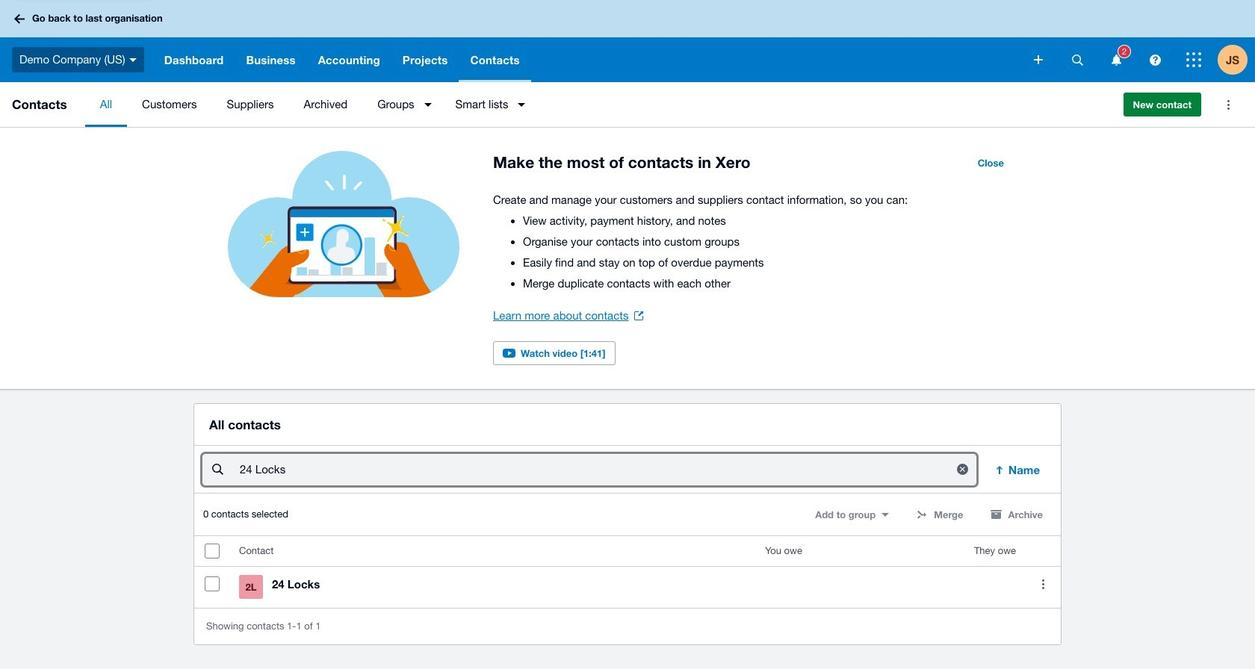 Task type: describe. For each thing, give the bounding box(es) containing it.
more row options image
[[1028, 570, 1058, 600]]

Search for a contact field
[[238, 456, 942, 484]]

contact list table element
[[194, 537, 1061, 608]]

clear image
[[948, 455, 978, 484]]

1 horizontal spatial svg image
[[1072, 54, 1083, 65]]



Task type: vqa. For each thing, say whether or not it's contained in the screenshot.
W-
no



Task type: locate. For each thing, give the bounding box(es) containing it.
0 horizontal spatial svg image
[[1034, 55, 1043, 64]]

svg image
[[1072, 54, 1083, 65], [1034, 55, 1043, 64]]

svg image
[[14, 14, 25, 24], [1187, 52, 1202, 67], [1112, 54, 1121, 65], [1150, 54, 1161, 65], [129, 58, 137, 62]]

menu
[[85, 82, 1112, 127]]

banner
[[0, 0, 1255, 82]]

actions menu image
[[1214, 90, 1244, 120]]



